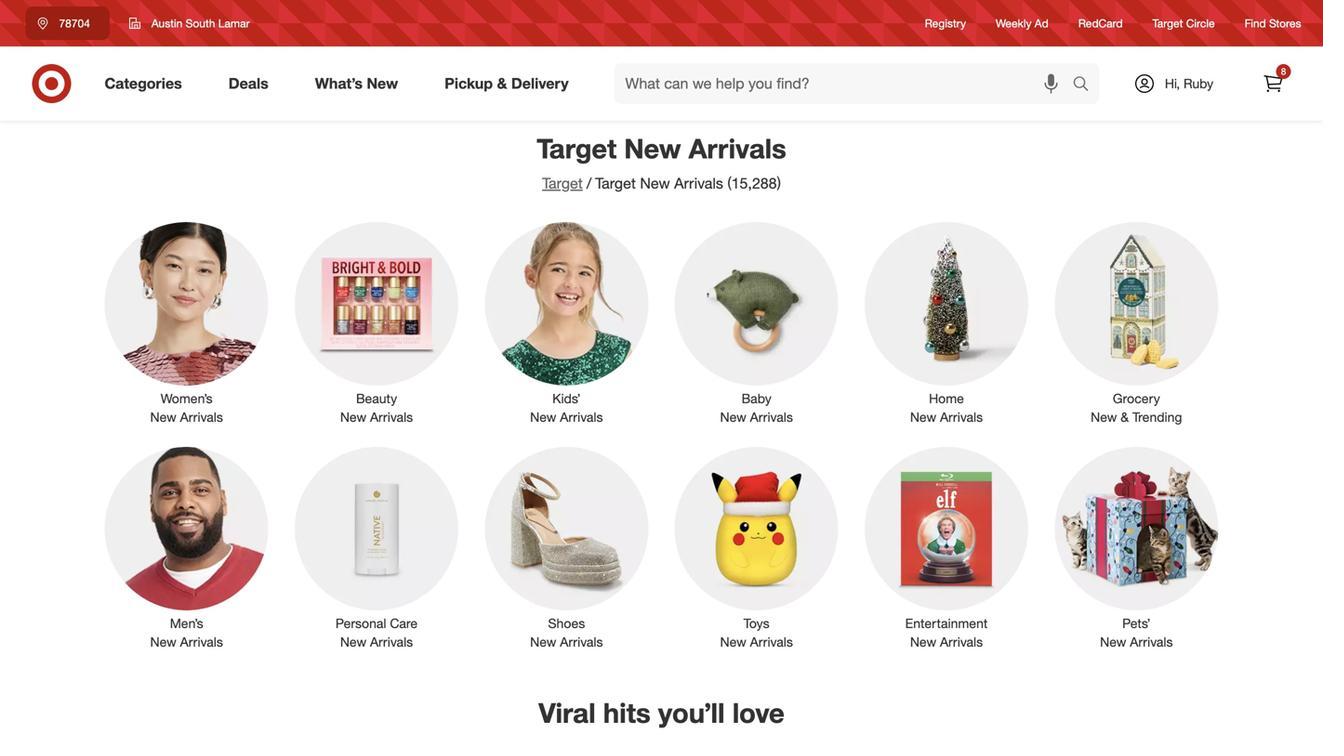 Task type: vqa. For each thing, say whether or not it's contained in the screenshot.
pets' new arrivals
yes



Task type: locate. For each thing, give the bounding box(es) containing it.
toys
[[744, 616, 770, 632]]

1 vertical spatial &
[[1121, 409, 1129, 425]]

& down grocery
[[1121, 409, 1129, 425]]

0 vertical spatial &
[[497, 74, 507, 93]]

pickup
[[445, 74, 493, 93]]

arrivals up (15,288)
[[689, 132, 787, 165]]

arrivals down pets'
[[1130, 634, 1173, 651]]

arrivals down home
[[940, 409, 983, 425]]

arrivals for shoes
[[560, 634, 603, 651]]

target new arrivals target / target new arrivals (15,288)
[[537, 132, 787, 193]]

arrivals down entertainment
[[940, 634, 983, 651]]

target up /
[[537, 132, 617, 165]]

arrivals inside kids' new arrivals
[[560, 409, 603, 425]]

austin south lamar button
[[117, 7, 262, 40]]

stores
[[1270, 16, 1302, 30]]

baby
[[742, 391, 772, 407]]

pets'
[[1123, 616, 1151, 632]]

arrivals
[[689, 132, 787, 165], [674, 174, 724, 193], [180, 409, 223, 425], [370, 409, 413, 425], [560, 409, 603, 425], [750, 409, 793, 425], [940, 409, 983, 425], [180, 634, 223, 651], [370, 634, 413, 651], [560, 634, 603, 651], [750, 634, 793, 651], [940, 634, 983, 651], [1130, 634, 1173, 651]]

target circle link
[[1153, 15, 1215, 31]]

new inside the men's new arrivals
[[150, 634, 176, 651]]

1 horizontal spatial &
[[1121, 409, 1129, 425]]

new inside "entertainment new arrivals"
[[910, 634, 937, 651]]

shoes
[[548, 616, 585, 632]]

arrivals down "toys" at the right
[[750, 634, 793, 651]]

78704 button
[[26, 7, 110, 40]]

new for target
[[624, 132, 681, 165]]

lamar
[[218, 16, 250, 30]]

new inside toys new arrivals
[[720, 634, 747, 651]]

new inside what's new link
[[367, 74, 398, 93]]

target left circle
[[1153, 16, 1183, 30]]

target left /
[[542, 174, 583, 193]]

arrivals inside beauty new arrivals
[[370, 409, 413, 425]]

pickup & delivery
[[445, 74, 569, 93]]

kids'
[[553, 391, 581, 407]]

arrivals inside personal care new arrivals
[[370, 634, 413, 651]]

categories
[[105, 74, 182, 93]]

new for entertainment
[[910, 634, 937, 651]]

kids' new arrivals
[[530, 391, 603, 425]]

arrivals for toys
[[750, 634, 793, 651]]

target circle
[[1153, 16, 1215, 30]]

beauty
[[356, 391, 397, 407]]

new inside grocery new & trending
[[1091, 409, 1117, 425]]

What can we help you find? suggestions appear below search field
[[614, 63, 1078, 104]]

new inside shoes new arrivals
[[530, 634, 557, 651]]

new for men's
[[150, 634, 176, 651]]

new inside personal care new arrivals
[[340, 634, 367, 651]]

arrivals down "care"
[[370, 634, 413, 651]]

weekly ad
[[996, 16, 1049, 30]]

new inside baby new arrivals
[[720, 409, 747, 425]]

arrivals for men's
[[180, 634, 223, 651]]

shoes new arrivals
[[530, 616, 603, 651]]

hits
[[603, 697, 651, 730]]

deals link
[[213, 63, 292, 104]]

new for toys
[[720, 634, 747, 651]]

8
[[1281, 66, 1287, 77]]

arrivals for home
[[940, 409, 983, 425]]

arrivals for entertainment
[[940, 634, 983, 651]]

categories link
[[89, 63, 205, 104]]

& right pickup
[[497, 74, 507, 93]]

arrivals down baby
[[750, 409, 793, 425]]

austin
[[151, 16, 183, 30]]

arrivals down beauty
[[370, 409, 413, 425]]

registry
[[925, 16, 966, 30]]

arrivals for target
[[689, 132, 787, 165]]

entertainment new arrivals
[[906, 616, 988, 651]]

new inside women's new arrivals
[[150, 409, 176, 425]]

new inside pets' new arrivals
[[1100, 634, 1127, 651]]

viral hits you'll love
[[539, 697, 785, 730]]

arrivals down men's
[[180, 634, 223, 651]]

arrivals down shoes
[[560, 634, 603, 651]]

arrivals inside the home new arrivals
[[940, 409, 983, 425]]

new for baby
[[720, 409, 747, 425]]

find stores
[[1245, 16, 1302, 30]]

arrivals inside women's new arrivals
[[180, 409, 223, 425]]

arrivals inside pets' new arrivals
[[1130, 634, 1173, 651]]

arrivals inside toys new arrivals
[[750, 634, 793, 651]]

arrivals inside "entertainment new arrivals"
[[940, 634, 983, 651]]

(15,288)
[[728, 174, 781, 193]]

arrivals inside baby new arrivals
[[750, 409, 793, 425]]

women's
[[161, 391, 213, 407]]

arrivals inside the men's new arrivals
[[180, 634, 223, 651]]

new for home
[[910, 409, 937, 425]]

new
[[367, 74, 398, 93], [624, 132, 681, 165], [640, 174, 670, 193], [150, 409, 176, 425], [340, 409, 367, 425], [530, 409, 557, 425], [720, 409, 747, 425], [910, 409, 937, 425], [1091, 409, 1117, 425], [150, 634, 176, 651], [340, 634, 367, 651], [530, 634, 557, 651], [720, 634, 747, 651], [910, 634, 937, 651], [1100, 634, 1127, 651]]

target
[[1153, 16, 1183, 30], [537, 132, 617, 165], [542, 174, 583, 193], [595, 174, 636, 193]]

new inside kids' new arrivals
[[530, 409, 557, 425]]

weekly
[[996, 16, 1032, 30]]

arrivals down kids'
[[560, 409, 603, 425]]

arrivals for baby
[[750, 409, 793, 425]]

new for shoes
[[530, 634, 557, 651]]

arrivals for pets'
[[1130, 634, 1173, 651]]

&
[[497, 74, 507, 93], [1121, 409, 1129, 425]]

new inside the home new arrivals
[[910, 409, 937, 425]]

redcard link
[[1079, 15, 1123, 31]]

austin south lamar
[[151, 16, 250, 30]]

arrivals inside shoes new arrivals
[[560, 634, 603, 651]]

arrivals down women's
[[180, 409, 223, 425]]

8 link
[[1253, 63, 1294, 104]]

care
[[390, 616, 418, 632]]

find
[[1245, 16, 1267, 30]]

new inside beauty new arrivals
[[340, 409, 367, 425]]



Task type: describe. For each thing, give the bounding box(es) containing it.
arrivals left (15,288)
[[674, 174, 724, 193]]

arrivals for women's
[[180, 409, 223, 425]]

target right /
[[595, 174, 636, 193]]

& inside grocery new & trending
[[1121, 409, 1129, 425]]

what's
[[315, 74, 363, 93]]

new for women's
[[150, 409, 176, 425]]

search
[[1065, 76, 1109, 94]]

search button
[[1065, 63, 1109, 108]]

hi,
[[1165, 75, 1180, 92]]

ad
[[1035, 16, 1049, 30]]

baby new arrivals
[[720, 391, 793, 425]]

love
[[733, 697, 785, 730]]

trending
[[1133, 409, 1183, 425]]

/
[[587, 174, 592, 193]]

new for pets'
[[1100, 634, 1127, 651]]

south
[[186, 16, 215, 30]]

hi, ruby
[[1165, 75, 1214, 92]]

beauty new arrivals
[[340, 391, 413, 425]]

ruby
[[1184, 75, 1214, 92]]

pets' new arrivals
[[1100, 616, 1173, 651]]

pickup & delivery link
[[429, 63, 592, 104]]

women's new arrivals
[[150, 391, 223, 425]]

new for kids'
[[530, 409, 557, 425]]

men's
[[170, 616, 203, 632]]

toys new arrivals
[[720, 616, 793, 651]]

new for beauty
[[340, 409, 367, 425]]

what's new
[[315, 74, 398, 93]]

personal care new arrivals
[[336, 616, 418, 651]]

grocery new & trending
[[1091, 391, 1183, 425]]

0 horizontal spatial &
[[497, 74, 507, 93]]

redcard
[[1079, 16, 1123, 30]]

entertainment
[[906, 616, 988, 632]]

new for grocery
[[1091, 409, 1117, 425]]

arrivals for kids'
[[560, 409, 603, 425]]

registry link
[[925, 15, 966, 31]]

personal
[[336, 616, 386, 632]]

arrivals for beauty
[[370, 409, 413, 425]]

grocery
[[1113, 391, 1161, 407]]

home new arrivals
[[910, 391, 983, 425]]

find stores link
[[1245, 15, 1302, 31]]

delivery
[[511, 74, 569, 93]]

men's new arrivals
[[150, 616, 223, 651]]

you'll
[[658, 697, 725, 730]]

weekly ad link
[[996, 15, 1049, 31]]

viral
[[539, 697, 596, 730]]

deals
[[229, 74, 269, 93]]

home
[[929, 391, 964, 407]]

target link
[[542, 174, 583, 193]]

what's new link
[[299, 63, 421, 104]]

circle
[[1187, 16, 1215, 30]]

78704
[[59, 16, 90, 30]]

new for what's
[[367, 74, 398, 93]]



